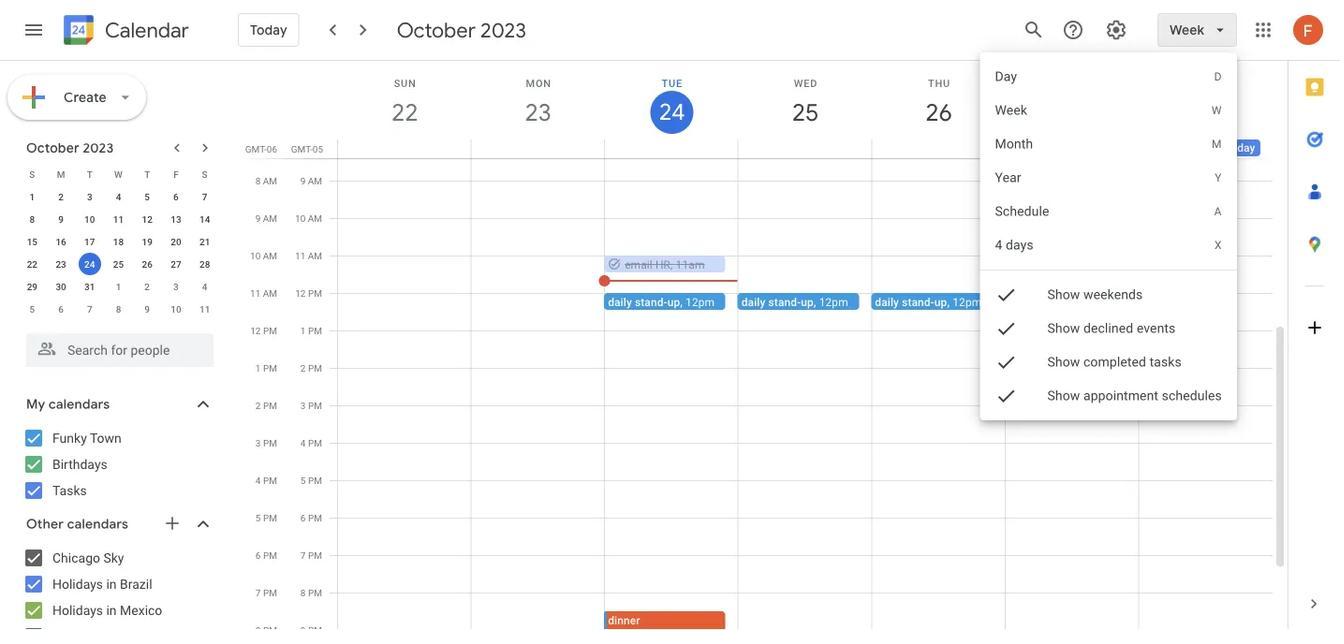 Task type: locate. For each thing, give the bounding box(es) containing it.
27
[[171, 259, 181, 270]]

1 horizontal spatial october
[[397, 17, 476, 43]]

4 row from the top
[[18, 230, 219, 253]]

week up "sat"
[[1170, 22, 1205, 38]]

show left declined
[[1048, 321, 1081, 336]]

in for mexico
[[106, 603, 117, 618]]

1 horizontal spatial 3 pm
[[301, 400, 322, 411]]

row containing 22
[[18, 253, 219, 275]]

daily stand-up , 12pm
[[608, 296, 715, 309], [742, 296, 849, 309], [875, 296, 982, 309], [1009, 296, 1116, 309]]

2 row from the top
[[18, 186, 219, 208]]

1 vertical spatial 23
[[56, 259, 66, 270]]

calendars inside "dropdown button"
[[67, 516, 128, 533]]

public service holiday button
[[1139, 140, 1261, 156]]

1 stand- from the left
[[635, 296, 668, 309]]

0 horizontal spatial 12 pm
[[250, 325, 277, 336]]

0 horizontal spatial 1 pm
[[256, 363, 277, 374]]

10 down gmt-05
[[295, 213, 306, 224]]

chicago sky
[[52, 550, 124, 566]]

0 vertical spatial 25
[[791, 97, 818, 128]]

25 down wed
[[791, 97, 818, 128]]

cell down 26 "link"
[[872, 140, 1005, 158]]

3 stand- from the left
[[902, 296, 935, 309]]

5
[[145, 191, 150, 202], [30, 304, 35, 315], [301, 475, 306, 486], [256, 512, 261, 524]]

stand-
[[635, 296, 668, 309], [769, 296, 801, 309], [902, 296, 935, 309], [1036, 296, 1068, 309]]

wed 25
[[791, 77, 818, 128]]

23 down the 16
[[56, 259, 66, 270]]

5 row from the top
[[18, 253, 219, 275]]

28
[[200, 259, 210, 270]]

22 element
[[21, 253, 43, 275]]

1 horizontal spatial 4 pm
[[301, 438, 322, 449]]

12 element
[[136, 208, 159, 230]]

declined
[[1084, 321, 1134, 336]]

0 vertical spatial 4 pm
[[301, 438, 322, 449]]

2 check from the top
[[996, 318, 1018, 340]]

pm
[[308, 288, 322, 299], [263, 325, 277, 336], [308, 325, 322, 336], [263, 363, 277, 374], [308, 363, 322, 374], [263, 400, 277, 411], [308, 400, 322, 411], [263, 438, 277, 449], [308, 438, 322, 449], [263, 475, 277, 486], [308, 475, 322, 486], [263, 512, 277, 524], [308, 512, 322, 524], [263, 550, 277, 561], [308, 550, 322, 561], [263, 587, 277, 599], [308, 587, 322, 599]]

1 in from the top
[[106, 577, 117, 592]]

w down "sat"
[[1212, 104, 1223, 117]]

2 stand- from the left
[[769, 296, 801, 309]]

1 horizontal spatial 2023
[[481, 17, 527, 43]]

10 am down gmt-05
[[295, 213, 322, 224]]

7 up the 14 element
[[202, 191, 208, 202]]

check checkbox item up show completed tasks
[[981, 312, 1238, 346]]

check checkbox item up declined
[[981, 278, 1238, 312]]

1 horizontal spatial gmt-
[[291, 143, 313, 155]]

0 vertical spatial 12
[[142, 214, 153, 225]]

0 horizontal spatial 25
[[113, 259, 124, 270]]

0 vertical spatial october 2023
[[397, 17, 527, 43]]

week inside menu item
[[996, 103, 1028, 118]]

5 pm
[[301, 475, 322, 486], [256, 512, 277, 524]]

1 vertical spatial week
[[996, 103, 1028, 118]]

1 vertical spatial 4 pm
[[256, 475, 277, 486]]

1 horizontal spatial 2 pm
[[301, 363, 322, 374]]

7 pm left 8 pm
[[256, 587, 277, 599]]

0 vertical spatial 11 am
[[295, 250, 322, 261]]

1 vertical spatial 2 pm
[[256, 400, 277, 411]]

0 horizontal spatial 2023
[[83, 140, 114, 156]]

show left completed
[[1048, 355, 1081, 370]]

2 gmt- from the left
[[291, 143, 313, 155]]

25 inside wed 25
[[791, 97, 818, 128]]

row group
[[18, 186, 219, 320]]

2 cell from the left
[[472, 140, 605, 158]]

w up the 11 element
[[114, 169, 123, 180]]

row containing 5
[[18, 298, 219, 320]]

row group containing 1
[[18, 186, 219, 320]]

11 element
[[107, 208, 130, 230]]

05
[[313, 143, 323, 155]]

public service holiday row
[[330, 140, 1288, 158]]

s up 15 element
[[29, 169, 35, 180]]

holidays for holidays in mexico
[[52, 603, 103, 618]]

w inside the october 2023 grid
[[114, 169, 123, 180]]

show left appointment
[[1048, 388, 1081, 404]]

22
[[390, 97, 417, 128], [27, 259, 38, 270]]

am
[[263, 175, 277, 186], [308, 175, 322, 186], [263, 213, 277, 224], [308, 213, 322, 224], [263, 250, 277, 261], [308, 250, 322, 261], [263, 288, 277, 299]]

1 horizontal spatial 6 pm
[[301, 512, 322, 524]]

0 vertical spatial week
[[1170, 22, 1205, 38]]

7 pm
[[301, 550, 322, 561], [256, 587, 277, 599]]

1 vertical spatial 26
[[142, 259, 153, 270]]

check checkbox item
[[981, 278, 1238, 312], [981, 312, 1238, 346], [981, 346, 1238, 379], [981, 379, 1238, 413]]

menu
[[981, 52, 1238, 421]]

22 down 15
[[27, 259, 38, 270]]

1 horizontal spatial 24
[[658, 97, 684, 127]]

0 horizontal spatial 12
[[142, 214, 153, 225]]

26 element
[[136, 253, 159, 275]]

menu containing check
[[981, 52, 1238, 421]]

2023 down the create
[[83, 140, 114, 156]]

1 vertical spatial 12
[[295, 288, 306, 299]]

0 horizontal spatial 4 pm
[[256, 475, 277, 486]]

m up 'y' at the top right of the page
[[1212, 138, 1223, 151]]

1 vertical spatial in
[[106, 603, 117, 618]]

0 vertical spatial 1 pm
[[301, 325, 322, 336]]

2 s from the left
[[202, 169, 208, 180]]

2 daily from the left
[[742, 296, 766, 309]]

2 vertical spatial 12
[[250, 325, 261, 336]]

7 down 31 element
[[87, 304, 92, 315]]

1 horizontal spatial t
[[144, 169, 150, 180]]

1 horizontal spatial 26
[[925, 97, 951, 128]]

6 row from the top
[[18, 275, 219, 298]]

cell down 25 link
[[739, 140, 872, 158]]

Search for people text field
[[37, 334, 202, 367]]

5 cell from the left
[[872, 140, 1005, 158]]

1 vertical spatial calendars
[[67, 516, 128, 533]]

1 cell from the left
[[338, 140, 472, 158]]

2 t from the left
[[144, 169, 150, 180]]

9 up "16" element
[[58, 214, 64, 225]]

4 pm
[[301, 438, 322, 449], [256, 475, 277, 486]]

3 show from the top
[[1048, 355, 1081, 370]]

1 12pm from the left
[[686, 296, 715, 309]]

show weekends
[[1048, 287, 1143, 303]]

m up "16" element
[[57, 169, 65, 180]]

november 5 element
[[21, 298, 43, 320]]

1 check from the top
[[996, 284, 1018, 306]]

1 row from the top
[[18, 163, 219, 186]]

0 horizontal spatial 10 am
[[250, 250, 277, 261]]

0 vertical spatial 26
[[925, 97, 951, 128]]

25 element
[[107, 253, 130, 275]]

days
[[1006, 238, 1034, 253]]

25 inside 25 element
[[113, 259, 124, 270]]

check for show weekends
[[996, 284, 1018, 306]]

s
[[29, 169, 35, 180], [202, 169, 208, 180]]

10 am right 28 element
[[250, 250, 277, 261]]

cell down 23 link
[[472, 140, 605, 158]]

0 vertical spatial in
[[106, 577, 117, 592]]

october down create "popup button"
[[26, 140, 80, 156]]

chicago
[[52, 550, 100, 566]]

9 am
[[300, 175, 322, 186], [255, 213, 277, 224]]

show declined events
[[1048, 321, 1176, 336]]

holidays down holidays in brazil
[[52, 603, 103, 618]]

0 horizontal spatial 7 pm
[[256, 587, 277, 599]]

24, today element
[[78, 253, 101, 275]]

26
[[925, 97, 951, 128], [142, 259, 153, 270]]

calendar
[[105, 17, 189, 44]]

month menu item
[[981, 127, 1238, 161]]

5 inside november 5 element
[[30, 304, 35, 315]]

d
[[1215, 70, 1223, 83]]

1 horizontal spatial 22
[[390, 97, 417, 128]]

0 horizontal spatial 24
[[84, 259, 95, 270]]

25
[[791, 97, 818, 128], [113, 259, 124, 270]]

1 gmt- from the left
[[245, 143, 267, 155]]

october 2023 up sun on the top
[[397, 17, 527, 43]]

1 vertical spatial 25
[[113, 259, 124, 270]]

1 horizontal spatial 7 pm
[[301, 550, 322, 561]]

3 cell from the left
[[605, 140, 739, 158]]

holidays
[[52, 577, 103, 592], [52, 603, 103, 618]]

november 1 element
[[107, 275, 130, 298]]

row containing 15
[[18, 230, 219, 253]]

0 horizontal spatial 9 am
[[255, 213, 277, 224]]

0 horizontal spatial m
[[57, 169, 65, 180]]

holidays in brazil
[[52, 577, 152, 592]]

november 6 element
[[50, 298, 72, 320]]

0 vertical spatial 5 pm
[[301, 475, 322, 486]]

november 8 element
[[107, 298, 130, 320]]

0 horizontal spatial 22
[[27, 259, 38, 270]]

1 vertical spatial 24
[[84, 259, 95, 270]]

0 horizontal spatial week
[[996, 103, 1028, 118]]

4 days
[[996, 238, 1034, 253]]

1 vertical spatial october 2023
[[26, 140, 114, 156]]

calendars up chicago sky
[[67, 516, 128, 533]]

0 horizontal spatial 5 pm
[[256, 512, 277, 524]]

0 vertical spatial 24
[[658, 97, 684, 127]]

1 vertical spatial m
[[57, 169, 65, 180]]

gmt- up the 8 am
[[245, 143, 267, 155]]

october 2023 down create "popup button"
[[26, 140, 114, 156]]

7 pm up 8 pm
[[301, 550, 322, 561]]

check checkbox item down show completed tasks
[[981, 379, 1238, 413]]

1 horizontal spatial 10 am
[[295, 213, 322, 224]]

0 vertical spatial 23
[[524, 97, 551, 128]]

2 show from the top
[[1048, 321, 1081, 336]]

7
[[202, 191, 208, 202], [87, 304, 92, 315], [301, 550, 306, 561], [256, 587, 261, 599]]

9 am down the 8 am
[[255, 213, 277, 224]]

0 horizontal spatial october 2023
[[26, 140, 114, 156]]

None search field
[[0, 326, 232, 367]]

gmt-06
[[245, 143, 277, 155]]

check checkbox item down declined
[[981, 346, 1238, 379]]

0 horizontal spatial w
[[114, 169, 123, 180]]

1 vertical spatial 3 pm
[[256, 438, 277, 449]]

,
[[671, 258, 673, 271], [680, 296, 683, 309], [814, 296, 817, 309], [948, 296, 950, 309], [1081, 296, 1084, 309]]

1 vertical spatial 12 pm
[[250, 325, 277, 336]]

cell down 24 link at top
[[605, 140, 739, 158]]

dinner button
[[604, 612, 726, 631]]

t up 10 'element' on the top
[[87, 169, 93, 180]]

0 vertical spatial 12 pm
[[295, 288, 322, 299]]

26 down thu
[[925, 97, 951, 128]]

1 horizontal spatial 5 pm
[[301, 475, 322, 486]]

2
[[58, 191, 64, 202], [145, 281, 150, 292], [301, 363, 306, 374], [256, 400, 261, 411]]

1 vertical spatial 2023
[[83, 140, 114, 156]]

29 element
[[21, 275, 43, 298]]

grid containing 22
[[240, 61, 1288, 631]]

2023
[[481, 17, 527, 43], [83, 140, 114, 156]]

3 check checkbox item from the top
[[981, 346, 1238, 379]]

check
[[996, 284, 1018, 306], [996, 318, 1018, 340], [996, 351, 1018, 374], [996, 385, 1018, 408]]

11
[[113, 214, 124, 225], [295, 250, 306, 261], [250, 288, 261, 299], [200, 304, 210, 315]]

calendars up funky town
[[49, 396, 110, 413]]

completed
[[1084, 355, 1147, 370]]

1 pm
[[301, 325, 322, 336], [256, 363, 277, 374]]

0 vertical spatial 9 am
[[300, 175, 322, 186]]

3 pm
[[301, 400, 322, 411], [256, 438, 277, 449]]

1 vertical spatial 11 am
[[250, 288, 277, 299]]

1 horizontal spatial week
[[1170, 22, 1205, 38]]

hr
[[656, 258, 671, 271]]

10 element
[[78, 208, 101, 230]]

1 vertical spatial holidays
[[52, 603, 103, 618]]

settings menu image
[[1106, 19, 1128, 41]]

y
[[1216, 171, 1223, 185]]

6 pm
[[301, 512, 322, 524], [256, 550, 277, 561]]

2 pm
[[301, 363, 322, 374], [256, 400, 277, 411]]

public
[[1144, 141, 1175, 155]]

0 vertical spatial calendars
[[49, 396, 110, 413]]

3 row from the top
[[18, 208, 219, 230]]

1 vertical spatial 1 pm
[[256, 363, 277, 374]]

october up sun on the top
[[397, 17, 476, 43]]

1 t from the left
[[87, 169, 93, 180]]

year
[[996, 170, 1022, 186]]

cell up year menu item
[[1005, 140, 1139, 158]]

t left f
[[144, 169, 150, 180]]

23
[[524, 97, 551, 128], [56, 259, 66, 270]]

week button
[[1158, 7, 1238, 52]]

0 horizontal spatial gmt-
[[245, 143, 267, 155]]

0 vertical spatial 6 pm
[[301, 512, 322, 524]]

26 inside row
[[142, 259, 153, 270]]

cell
[[338, 140, 472, 158], [472, 140, 605, 158], [605, 140, 739, 158], [739, 140, 872, 158], [872, 140, 1005, 158], [1005, 140, 1139, 158]]

cell down 22 link at the top left of the page
[[338, 140, 472, 158]]

9 am down gmt-05
[[300, 175, 322, 186]]

23 down mon
[[524, 97, 551, 128]]

week
[[1170, 22, 1205, 38], [996, 103, 1028, 118]]

1 horizontal spatial 25
[[791, 97, 818, 128]]

0 horizontal spatial 3 pm
[[256, 438, 277, 449]]

november 11 element
[[194, 298, 216, 320]]

w inside menu item
[[1212, 104, 1223, 117]]

4 check checkbox item from the top
[[981, 379, 1238, 413]]

12 pm
[[295, 288, 322, 299], [250, 325, 277, 336]]

m inside month menu item
[[1212, 138, 1223, 151]]

0 vertical spatial 22
[[390, 97, 417, 128]]

24 down the tue
[[658, 97, 684, 127]]

25 down 18
[[113, 259, 124, 270]]

1 show from the top
[[1048, 287, 1081, 303]]

1 vertical spatial october
[[26, 140, 80, 156]]

day menu item
[[981, 60, 1238, 94]]

4 cell from the left
[[739, 140, 872, 158]]

21 element
[[194, 230, 216, 253]]

10 down 'november 3' element
[[171, 304, 181, 315]]

0 horizontal spatial 26
[[142, 259, 153, 270]]

22 down sun on the top
[[390, 97, 417, 128]]

0 horizontal spatial t
[[87, 169, 93, 180]]

2023 up mon
[[481, 17, 527, 43]]

2 in from the top
[[106, 603, 117, 618]]

week up month
[[996, 103, 1028, 118]]

2 holidays from the top
[[52, 603, 103, 618]]

november 7 element
[[78, 298, 101, 320]]

calendars inside dropdown button
[[49, 396, 110, 413]]

31 element
[[78, 275, 101, 298]]

tab list
[[1289, 61, 1341, 578]]

27 element
[[165, 253, 187, 275]]

30 element
[[50, 275, 72, 298]]

12pm
[[686, 296, 715, 309], [819, 296, 849, 309], [953, 296, 982, 309], [1087, 296, 1116, 309]]

1 horizontal spatial m
[[1212, 138, 1223, 151]]

m for s
[[57, 169, 65, 180]]

1 vertical spatial 22
[[27, 259, 38, 270]]

holidays down chicago
[[52, 577, 103, 592]]

1 vertical spatial 10 am
[[250, 250, 277, 261]]

daily
[[608, 296, 632, 309], [742, 296, 766, 309], [875, 296, 899, 309], [1009, 296, 1033, 309]]

row containing 29
[[18, 275, 219, 298]]

my
[[26, 396, 45, 413]]

show
[[1048, 287, 1081, 303], [1048, 321, 1081, 336], [1048, 355, 1081, 370], [1048, 388, 1081, 404]]

0 vertical spatial 7 pm
[[301, 550, 322, 561]]

3 12pm from the left
[[953, 296, 982, 309]]

24 up 31
[[84, 259, 95, 270]]

0 vertical spatial holidays
[[52, 577, 103, 592]]

m for month
[[1212, 138, 1223, 151]]

23 inside mon 23
[[524, 97, 551, 128]]

sky
[[103, 550, 124, 566]]

show left weekends on the right of page
[[1048, 287, 1081, 303]]

3 check from the top
[[996, 351, 1018, 374]]

7 left 8 pm
[[256, 587, 261, 599]]

tue
[[662, 77, 683, 89]]

1 horizontal spatial w
[[1212, 104, 1223, 117]]

holidays for holidays in brazil
[[52, 577, 103, 592]]

gmt- right 06
[[291, 143, 313, 155]]

4 show from the top
[[1048, 388, 1081, 404]]

12 inside row group
[[142, 214, 153, 225]]

10 up 17
[[84, 214, 95, 225]]

4 check from the top
[[996, 385, 1018, 408]]

2 horizontal spatial 12
[[295, 288, 306, 299]]

1 horizontal spatial 12
[[250, 325, 261, 336]]

1 vertical spatial w
[[114, 169, 123, 180]]

26 inside grid
[[925, 97, 951, 128]]

s right f
[[202, 169, 208, 180]]

10
[[295, 213, 306, 224], [84, 214, 95, 225], [250, 250, 261, 261], [171, 304, 181, 315]]

thu 26
[[925, 77, 951, 128]]

row
[[18, 163, 219, 186], [18, 186, 219, 208], [18, 208, 219, 230], [18, 230, 219, 253], [18, 253, 219, 275], [18, 275, 219, 298], [18, 298, 219, 320]]

23 element
[[50, 253, 72, 275]]

gmt-
[[245, 143, 267, 155], [291, 143, 313, 155]]

6 cell from the left
[[1005, 140, 1139, 158]]

m inside the october 2023 grid
[[57, 169, 65, 180]]

1 horizontal spatial october 2023
[[397, 17, 527, 43]]

in down holidays in brazil
[[106, 603, 117, 618]]

0 vertical spatial 10 am
[[295, 213, 322, 224]]

8 for "november 8" element
[[116, 304, 121, 315]]

4 inside november 4 element
[[202, 281, 208, 292]]

26 down 19 on the top left
[[142, 259, 153, 270]]

7 row from the top
[[18, 298, 219, 320]]

1 daily stand-up , 12pm from the left
[[608, 296, 715, 309]]

0 vertical spatial w
[[1212, 104, 1223, 117]]

gmt- for 06
[[245, 143, 267, 155]]

grid
[[240, 61, 1288, 631]]

0 horizontal spatial s
[[29, 169, 35, 180]]

1 holidays from the top
[[52, 577, 103, 592]]

holidays in mexico
[[52, 603, 162, 618]]

calendar element
[[60, 11, 189, 52]]

0 vertical spatial m
[[1212, 138, 1223, 151]]

4
[[116, 191, 121, 202], [996, 238, 1003, 253], [202, 281, 208, 292], [301, 438, 306, 449], [256, 475, 261, 486]]

0 horizontal spatial 6 pm
[[256, 550, 277, 561]]

in left brazil at left
[[106, 577, 117, 592]]

3 daily stand-up , 12pm from the left
[[875, 296, 982, 309]]

funky town
[[52, 431, 122, 446]]



Task type: vqa. For each thing, say whether or not it's contained in the screenshot.
"PM" related to 3 PM
no



Task type: describe. For each thing, give the bounding box(es) containing it.
2 check checkbox item from the top
[[981, 312, 1238, 346]]

9 down the 8 am
[[255, 213, 261, 224]]

22 link
[[383, 91, 427, 134]]

24 inside 'cell'
[[84, 259, 95, 270]]

15 element
[[21, 230, 43, 253]]

13
[[171, 214, 181, 225]]

email
[[625, 258, 653, 271]]

check for show completed tasks
[[996, 351, 1018, 374]]

town
[[90, 431, 122, 446]]

gmt- for 05
[[291, 143, 313, 155]]

x
[[1215, 239, 1223, 252]]

4 stand- from the left
[[1036, 296, 1068, 309]]

today
[[250, 22, 287, 38]]

tue 24
[[658, 77, 684, 127]]

0 horizontal spatial 2 pm
[[256, 400, 277, 411]]

mon 23
[[524, 77, 552, 128]]

check for show declined events
[[996, 318, 1018, 340]]

4 daily from the left
[[1009, 296, 1033, 309]]

24 link
[[651, 91, 694, 134]]

23 link
[[517, 91, 560, 134]]

create
[[64, 89, 107, 106]]

1 horizontal spatial 12 pm
[[295, 288, 322, 299]]

week inside popup button
[[1170, 22, 1205, 38]]

19
[[142, 236, 153, 247]]

show for show appointment schedules
[[1048, 388, 1081, 404]]

11am
[[676, 258, 705, 271]]

24 cell
[[75, 253, 104, 275]]

10 right 28 element
[[250, 250, 261, 261]]

14
[[200, 214, 210, 225]]

tasks
[[1150, 355, 1182, 370]]

1 s from the left
[[29, 169, 35, 180]]

0 vertical spatial 2023
[[481, 17, 527, 43]]

24 inside grid
[[658, 97, 684, 127]]

20 element
[[165, 230, 187, 253]]

in for brazil
[[106, 577, 117, 592]]

8 for 8 pm
[[301, 587, 306, 599]]

4 12pm from the left
[[1087, 296, 1116, 309]]

year menu item
[[981, 161, 1238, 195]]

18 element
[[107, 230, 130, 253]]

8 for 8 am
[[255, 175, 261, 186]]

add other calendars image
[[163, 514, 182, 533]]

06
[[267, 143, 277, 155]]

3 up from the left
[[935, 296, 948, 309]]

28 element
[[194, 253, 216, 275]]

show for show completed tasks
[[1048, 355, 1081, 370]]

20
[[171, 236, 181, 247]]

public service holiday
[[1144, 141, 1256, 155]]

my calendars
[[26, 396, 110, 413]]

7 up 8 pm
[[301, 550, 306, 561]]

show for show declined events
[[1048, 321, 1081, 336]]

1 vertical spatial 9 am
[[255, 213, 277, 224]]

november 2 element
[[136, 275, 159, 298]]

23 inside row group
[[56, 259, 66, 270]]

show appointment schedules
[[1048, 388, 1223, 404]]

1 check checkbox item from the top
[[981, 278, 1238, 312]]

0 horizontal spatial 11 am
[[250, 288, 277, 299]]

9 down gmt-05
[[300, 175, 306, 186]]

weekends
[[1084, 287, 1143, 303]]

today button
[[238, 7, 300, 52]]

mexico
[[120, 603, 162, 618]]

2 daily stand-up , 12pm from the left
[[742, 296, 849, 309]]

schedule
[[996, 204, 1050, 219]]

a
[[1215, 205, 1223, 218]]

sat
[[1196, 77, 1217, 89]]

appointment
[[1084, 388, 1159, 404]]

brazil
[[120, 577, 152, 592]]

15
[[27, 236, 38, 247]]

create button
[[7, 75, 146, 120]]

november 3 element
[[165, 275, 187, 298]]

events
[[1137, 321, 1176, 336]]

other calendars
[[26, 516, 128, 533]]

1 daily from the left
[[608, 296, 632, 309]]

service
[[1178, 141, 1215, 155]]

30
[[56, 281, 66, 292]]

8 pm
[[301, 587, 322, 599]]

holiday
[[1218, 141, 1256, 155]]

f
[[173, 169, 179, 180]]

4 daily stand-up , 12pm from the left
[[1009, 296, 1116, 309]]

22 inside row group
[[27, 259, 38, 270]]

main drawer image
[[22, 19, 45, 41]]

october 2023 grid
[[18, 163, 219, 320]]

november 4 element
[[194, 275, 216, 298]]

wed
[[794, 77, 818, 89]]

email hr , 11am
[[625, 258, 705, 271]]

birthdays
[[52, 457, 107, 472]]

9 down november 2 element
[[145, 304, 150, 315]]

4 days menu item
[[981, 229, 1238, 262]]

funky
[[52, 431, 87, 446]]

0 vertical spatial 2 pm
[[301, 363, 322, 374]]

week menu item
[[981, 94, 1238, 127]]

2 12pm from the left
[[819, 296, 849, 309]]

16
[[56, 236, 66, 247]]

26 link
[[918, 91, 961, 134]]

17 element
[[78, 230, 101, 253]]

21
[[200, 236, 210, 247]]

0 horizontal spatial october
[[26, 140, 80, 156]]

1 vertical spatial 5 pm
[[256, 512, 277, 524]]

1 up from the left
[[668, 296, 680, 309]]

row containing s
[[18, 163, 219, 186]]

other calendars list
[[4, 543, 232, 631]]

2 up from the left
[[801, 296, 814, 309]]

10 inside 'element'
[[84, 214, 95, 225]]

1 horizontal spatial 11 am
[[295, 250, 322, 261]]

6 inside 'november 6' "element"
[[58, 304, 64, 315]]

sun 22
[[390, 77, 417, 128]]

4 inside 4 days menu item
[[996, 238, 1003, 253]]

mon
[[526, 77, 552, 89]]

3 daily from the left
[[875, 296, 899, 309]]

1 horizontal spatial 1 pm
[[301, 325, 322, 336]]

13 element
[[165, 208, 187, 230]]

14 element
[[194, 208, 216, 230]]

row containing 8
[[18, 208, 219, 230]]

schedules
[[1163, 388, 1223, 404]]

my calendars list
[[4, 423, 232, 506]]

0 vertical spatial october
[[397, 17, 476, 43]]

november 9 element
[[136, 298, 159, 320]]

0 vertical spatial 3 pm
[[301, 400, 322, 411]]

1 vertical spatial 6 pm
[[256, 550, 277, 561]]

19 element
[[136, 230, 159, 253]]

other calendars button
[[4, 510, 232, 540]]

29
[[27, 281, 38, 292]]

other
[[26, 516, 64, 533]]

november 10 element
[[165, 298, 187, 320]]

calendars for other calendars
[[67, 516, 128, 533]]

month
[[996, 136, 1034, 152]]

show completed tasks
[[1048, 355, 1182, 370]]

show for show weekends
[[1048, 287, 1081, 303]]

my calendars button
[[4, 390, 232, 420]]

16 element
[[50, 230, 72, 253]]

thu
[[928, 77, 951, 89]]

row containing 1
[[18, 186, 219, 208]]

17
[[84, 236, 95, 247]]

8 am
[[255, 175, 277, 186]]

4 up from the left
[[1068, 296, 1081, 309]]

calendars for my calendars
[[49, 396, 110, 413]]

22 inside grid
[[390, 97, 417, 128]]

calendar heading
[[101, 17, 189, 44]]

31
[[84, 281, 95, 292]]

2 inside november 2 element
[[145, 281, 150, 292]]

tasks
[[52, 483, 87, 498]]

25 link
[[784, 91, 827, 134]]

sun
[[394, 77, 417, 89]]

check for show appointment schedules
[[996, 385, 1018, 408]]

schedule menu item
[[981, 195, 1238, 229]]

18
[[113, 236, 124, 247]]

1 horizontal spatial 9 am
[[300, 175, 322, 186]]

gmt-05
[[291, 143, 323, 155]]

day
[[996, 69, 1018, 84]]

dinner
[[608, 614, 640, 627]]



